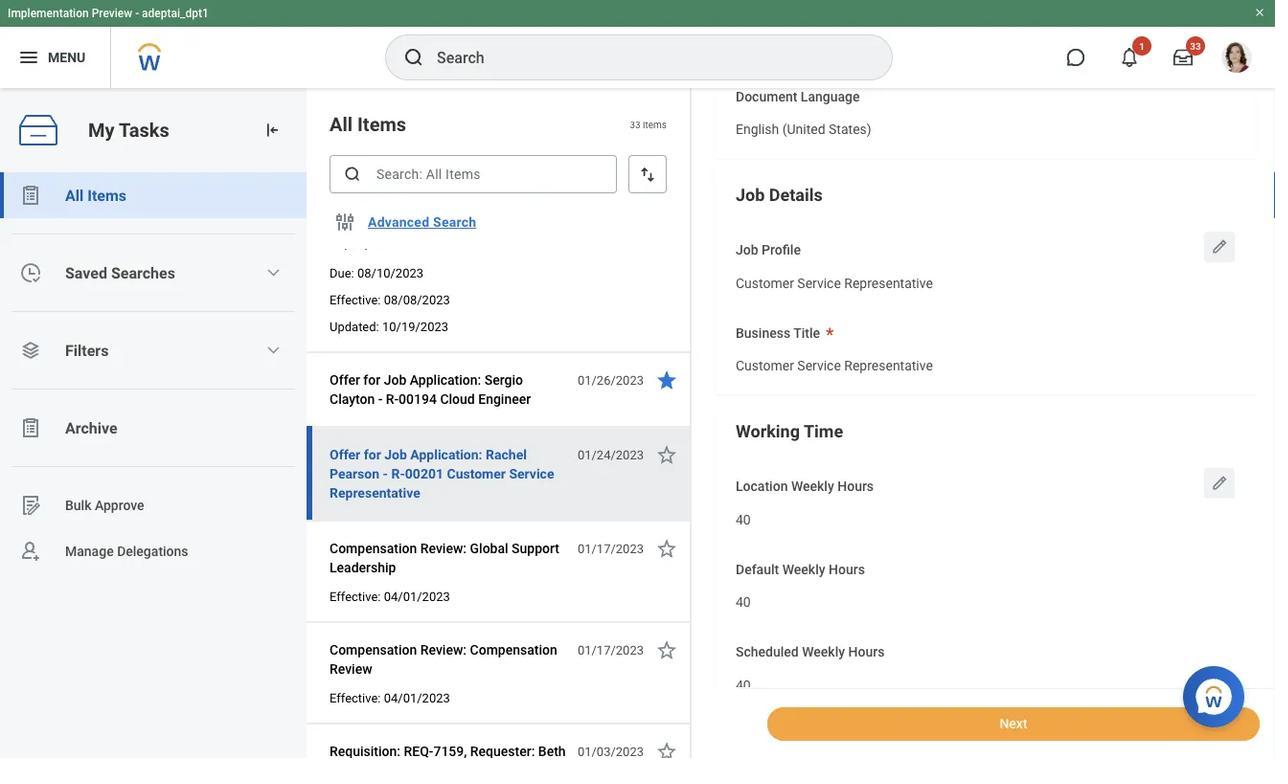 Task type: vqa. For each thing, say whether or not it's contained in the screenshot.
Lena
yes



Task type: locate. For each thing, give the bounding box(es) containing it.
r- right clayton
[[386, 391, 399, 407]]

‎- inside offer for job application: sergio clayton ‎- r-00194 cloud engineer
[[378, 391, 382, 407]]

document
[[736, 88, 797, 104]]

3 star image from the top
[[655, 639, 678, 662]]

customer inside customer service representative text field
[[736, 358, 794, 374]]

compensation review: compensation review button
[[330, 639, 567, 681]]

r- for 00194
[[386, 391, 399, 407]]

job
[[736, 185, 765, 205], [736, 242, 758, 258], [384, 372, 406, 388], [384, 447, 407, 463]]

list containing all items
[[0, 172, 307, 575]]

0 horizontal spatial all items
[[65, 186, 126, 205]]

edit image inside working time element
[[1210, 474, 1229, 493]]

business title element
[[736, 346, 933, 381]]

star image
[[655, 537, 678, 560]]

edit image for job details
[[1210, 237, 1229, 257]]

customer service representative for profile
[[736, 276, 933, 291]]

bulk approve link
[[0, 483, 307, 529]]

business
[[736, 325, 790, 341]]

1 vertical spatial representative
[[844, 358, 933, 374]]

star image for 01/26/2023
[[655, 369, 678, 392]]

2 customer service representative from the top
[[736, 358, 933, 374]]

justify image
[[17, 46, 40, 69]]

english
[[736, 122, 779, 138]]

service down profile
[[797, 276, 841, 291]]

all right clipboard image
[[65, 186, 84, 205]]

for up clayton
[[363, 372, 381, 388]]

1 01/17/2023 from the top
[[578, 542, 644, 556]]

job left profile
[[736, 242, 758, 258]]

for
[[363, 372, 381, 388], [364, 447, 381, 463]]

1 horizontal spatial 33
[[1190, 40, 1201, 52]]

all items right clipboard image
[[65, 186, 126, 205]]

customer down job profile
[[736, 276, 794, 291]]

for inside offer for job application: rachel pearson ‎- r-00201 customer service representative
[[364, 447, 381, 463]]

document language
[[736, 88, 860, 104]]

0 vertical spatial items
[[357, 113, 406, 136]]

advanced
[[368, 214, 429, 230]]

3 40 from the top
[[736, 678, 751, 694]]

33 inside 'button'
[[1190, 40, 1201, 52]]

2 review from the top
[[330, 661, 372, 677]]

2 40 from the top
[[736, 595, 751, 611]]

service inside text box
[[797, 276, 841, 291]]

0 vertical spatial 40 text field
[[736, 501, 751, 534]]

0 vertical spatial application:
[[410, 372, 481, 388]]

1 horizontal spatial all items
[[330, 113, 406, 136]]

1 vertical spatial offer
[[330, 447, 360, 463]]

33 inside item list element
[[630, 119, 640, 130]]

1 40 from the top
[[736, 512, 751, 528]]

hours for scheduled weekly hours
[[848, 644, 885, 660]]

weekly right location on the bottom of the page
[[791, 479, 834, 495]]

0 vertical spatial customer service representative
[[736, 276, 933, 291]]

0 vertical spatial effective:
[[330, 293, 381, 307]]

job up 00194
[[384, 372, 406, 388]]

33
[[1190, 40, 1201, 52], [630, 119, 640, 130]]

0 vertical spatial 33
[[1190, 40, 1201, 52]]

review: left global
[[420, 541, 467, 557]]

customer service representative
[[736, 276, 933, 291], [736, 358, 933, 374]]

approve
[[95, 498, 144, 514]]

items
[[357, 113, 406, 136], [87, 186, 126, 205]]

1 vertical spatial hours
[[829, 562, 865, 577]]

1 vertical spatial for
[[364, 447, 381, 463]]

advanced search
[[368, 214, 476, 230]]

1 vertical spatial 04/01/2023
[[384, 691, 450, 706]]

33 button
[[1162, 36, 1205, 79]]

all items inside item list element
[[330, 113, 406, 136]]

1 vertical spatial 33
[[630, 119, 640, 130]]

customer down business
[[736, 358, 794, 374]]

2 edit image from the top
[[1210, 474, 1229, 493]]

10/19/2023
[[382, 319, 448, 334]]

2 vertical spatial 40
[[736, 678, 751, 694]]

2 vertical spatial representative
[[330, 485, 420, 501]]

offer inside offer for job application: rachel pearson ‎- r-00201 customer service representative
[[330, 447, 360, 463]]

0 vertical spatial search image
[[402, 46, 425, 69]]

- left apprentice
[[330, 217, 334, 233]]

job up 00201
[[384, 447, 407, 463]]

1 vertical spatial 01/17/2023
[[578, 643, 644, 658]]

1 vertical spatial r-
[[391, 466, 405, 482]]

application:
[[410, 372, 481, 388], [410, 447, 482, 463]]

all inside item list element
[[330, 113, 353, 136]]

star image
[[655, 369, 678, 392], [655, 444, 678, 467], [655, 639, 678, 662], [655, 740, 678, 759]]

weekly right default
[[782, 562, 825, 577]]

sergio
[[485, 372, 523, 388]]

1 customer service representative from the top
[[736, 276, 933, 291]]

pearson
[[330, 466, 379, 482]]

1 vertical spatial weekly
[[782, 562, 825, 577]]

1 40 text field from the top
[[736, 501, 751, 534]]

customer service representative down title
[[736, 358, 933, 374]]

2 vertical spatial customer
[[447, 466, 506, 482]]

1 vertical spatial all
[[65, 186, 84, 205]]

0 vertical spatial 40
[[736, 512, 751, 528]]

0 vertical spatial service
[[797, 276, 841, 291]]

0 vertical spatial review
[[330, 198, 372, 214]]

clipboard image
[[19, 184, 42, 207]]

2 vertical spatial service
[[509, 466, 554, 482]]

0 vertical spatial customer
[[736, 276, 794, 291]]

1 vertical spatial edit image
[[1210, 474, 1229, 493]]

1 horizontal spatial -
[[330, 217, 334, 233]]

33 items
[[630, 119, 667, 130]]

representative inside customer service representative text box
[[844, 276, 933, 291]]

representative inside customer service representative text field
[[844, 358, 933, 374]]

2 40 text field from the top
[[736, 583, 751, 617]]

representative
[[844, 276, 933, 291], [844, 358, 933, 374], [330, 485, 420, 501]]

04/01/2023 down 'compensation review: global support leadership'
[[384, 590, 450, 604]]

2 effective: from the top
[[330, 590, 381, 604]]

review: inside compensation review: compensation review
[[420, 642, 467, 658]]

review
[[330, 198, 372, 214], [330, 661, 372, 677]]

offer up the pearson
[[330, 447, 360, 463]]

items down "my"
[[87, 186, 126, 205]]

1 review from the top
[[330, 198, 372, 214]]

search
[[433, 214, 476, 230]]

application: for cloud
[[410, 372, 481, 388]]

1 horizontal spatial all
[[330, 113, 353, 136]]

default weekly hours
[[736, 562, 865, 577]]

all items inside button
[[65, 186, 126, 205]]

2 01/17/2023 from the top
[[578, 643, 644, 658]]

0 horizontal spatial all
[[65, 186, 84, 205]]

items
[[643, 119, 667, 130]]

offer inside offer for job application: sergio clayton ‎- r-00194 cloud engineer
[[330, 372, 360, 388]]

01/17/2023 for compensation review: compensation review
[[578, 643, 644, 658]]

1 vertical spatial customer
[[736, 358, 794, 374]]

1 vertical spatial 40 text field
[[736, 583, 751, 617]]

application: up 00201
[[410, 447, 482, 463]]

01/17/2023
[[578, 542, 644, 556], [578, 643, 644, 658]]

offer for job application: rachel pearson ‎- r-00201 customer service representative button
[[330, 444, 567, 505]]

rachel
[[486, 447, 527, 463]]

r- inside offer for job application: rachel pearson ‎- r-00201 customer service representative
[[391, 466, 405, 482]]

1 vertical spatial ‎-
[[383, 466, 388, 482]]

0 vertical spatial hours
[[837, 479, 874, 495]]

effective: 04/01/2023
[[330, 590, 450, 604], [330, 691, 450, 706]]

‎-
[[378, 391, 382, 407], [383, 466, 388, 482]]

2 offer from the top
[[330, 447, 360, 463]]

2 effective: 04/01/2023 from the top
[[330, 691, 450, 706]]

04/01/2023 down compensation review: compensation review
[[384, 691, 450, 706]]

adeptai_dpt1
[[142, 7, 209, 20]]

40 text field for default weekly hours
[[736, 583, 751, 617]]

1 vertical spatial review:
[[420, 642, 467, 658]]

default
[[736, 562, 779, 577]]

40 down location on the bottom of the page
[[736, 512, 751, 528]]

offer for job application: sergio clayton ‎- r-00194 cloud engineer button
[[330, 369, 567, 411]]

list
[[0, 172, 307, 575]]

my tasks
[[88, 119, 169, 141]]

service down the rachel
[[509, 466, 554, 482]]

implementation preview -   adeptai_dpt1
[[8, 7, 209, 20]]

edit image for working time
[[1210, 474, 1229, 493]]

-
[[135, 7, 139, 20], [330, 217, 334, 233]]

offer
[[330, 372, 360, 388], [330, 447, 360, 463]]

1 vertical spatial service
[[797, 358, 841, 374]]

1 vertical spatial application:
[[410, 447, 482, 463]]

40
[[736, 512, 751, 528], [736, 595, 751, 611], [736, 678, 751, 694]]

engineer
[[478, 391, 531, 407]]

offer up clayton
[[330, 372, 360, 388]]

08/08/2023 down apprentice
[[330, 236, 401, 252]]

for inside offer for job application: sergio clayton ‎- r-00194 cloud engineer
[[363, 372, 381, 388]]

compensation for compensation review: global support leadership
[[330, 541, 417, 557]]

0 vertical spatial ‎-
[[378, 391, 382, 407]]

Search Workday  search field
[[437, 36, 853, 79]]

all items up employee
[[330, 113, 406, 136]]

33 for 33 items
[[630, 119, 640, 130]]

customer down the rachel
[[447, 466, 506, 482]]

3 effective: from the top
[[330, 691, 381, 706]]

0 horizontal spatial items
[[87, 186, 126, 205]]

preview
[[92, 7, 132, 20]]

all right the transformation import icon
[[330, 113, 353, 136]]

clock check image
[[19, 262, 42, 285]]

2 for from the top
[[364, 447, 381, 463]]

menu banner
[[0, 0, 1275, 88]]

default weekly hours element
[[736, 582, 751, 618]]

1 effective: 04/01/2023 from the top
[[330, 590, 450, 604]]

cloud
[[440, 391, 475, 407]]

configure image
[[333, 211, 356, 234]]

0 horizontal spatial 33
[[630, 119, 640, 130]]

1 for from the top
[[363, 372, 381, 388]]

search image
[[402, 46, 425, 69], [343, 165, 362, 184]]

1 horizontal spatial search image
[[402, 46, 425, 69]]

application: inside offer for job application: sergio clayton ‎- r-00194 cloud engineer
[[410, 372, 481, 388]]

‎- inside offer for job application: rachel pearson ‎- r-00201 customer service representative
[[383, 466, 388, 482]]

compensation review: global support leadership button
[[330, 537, 567, 580]]

2 star image from the top
[[655, 444, 678, 467]]

1 horizontal spatial items
[[357, 113, 406, 136]]

0 horizontal spatial -
[[135, 7, 139, 20]]

weekly right scheduled
[[802, 644, 845, 660]]

all
[[330, 113, 353, 136], [65, 186, 84, 205]]

0 vertical spatial representative
[[844, 276, 933, 291]]

1 vertical spatial customer service representative
[[736, 358, 933, 374]]

0 vertical spatial offer
[[330, 372, 360, 388]]

close environment banner image
[[1254, 7, 1265, 18]]

weekly
[[791, 479, 834, 495], [782, 562, 825, 577], [802, 644, 845, 660]]

40 text field down default
[[736, 583, 751, 617]]

review: inside 'compensation review: global support leadership'
[[420, 541, 467, 557]]

my tasks element
[[0, 88, 307, 759]]

service inside text field
[[797, 358, 841, 374]]

job profile element
[[736, 263, 933, 298]]

service for profile
[[797, 276, 841, 291]]

global
[[470, 541, 508, 557]]

customer service representative up title
[[736, 276, 933, 291]]

profile logan mcneil image
[[1221, 42, 1252, 77]]

effective: 04/01/2023 down compensation review: compensation review
[[330, 691, 450, 706]]

33 left the profile logan mcneil image
[[1190, 40, 1201, 52]]

compensation inside 'compensation review: global support leadership'
[[330, 541, 417, 557]]

- inside menu banner
[[135, 7, 139, 20]]

2 vertical spatial hours
[[848, 644, 885, 660]]

40 down scheduled
[[736, 678, 751, 694]]

- right preview
[[135, 7, 139, 20]]

08/08/2023 inside review employee contracts: lena jung - apprentice office management on 08/08/2023
[[330, 236, 401, 252]]

edit image inside "job details" element
[[1210, 237, 1229, 257]]

1 vertical spatial all items
[[65, 186, 126, 205]]

1 offer from the top
[[330, 372, 360, 388]]

‎- right the pearson
[[383, 466, 388, 482]]

saved
[[65, 264, 107, 282]]

r-
[[386, 391, 399, 407], [391, 466, 405, 482]]

1 vertical spatial effective: 04/01/2023
[[330, 691, 450, 706]]

‎- right clayton
[[378, 391, 382, 407]]

apprentice
[[337, 217, 402, 233]]

40 down default
[[736, 595, 751, 611]]

notifications large image
[[1120, 48, 1139, 67]]

for up the pearson
[[364, 447, 381, 463]]

2 vertical spatial effective:
[[330, 691, 381, 706]]

saved searches
[[65, 264, 175, 282]]

r- right the pearson
[[391, 466, 405, 482]]

items up employee
[[357, 113, 406, 136]]

0 vertical spatial 08/08/2023
[[330, 236, 401, 252]]

representative for business title
[[844, 358, 933, 374]]

40 for scheduled weekly hours
[[736, 678, 751, 694]]

next
[[1000, 717, 1027, 732]]

language
[[801, 88, 860, 104]]

scheduled
[[736, 644, 799, 660]]

1 star image from the top
[[655, 369, 678, 392]]

filters
[[65, 342, 109, 360]]

due: 08/10/2023
[[330, 266, 423, 280]]

0 vertical spatial r-
[[386, 391, 399, 407]]

application: up cloud
[[410, 372, 481, 388]]

effective: 04/01/2023 down leadership on the left bottom
[[330, 590, 450, 604]]

40 text field for location weekly hours
[[736, 501, 751, 534]]

office
[[406, 217, 442, 233]]

scheduled weekly hours element
[[736, 665, 751, 700]]

1 vertical spatial 08/08/2023
[[384, 293, 450, 307]]

08/08/2023
[[330, 236, 401, 252], [384, 293, 450, 307]]

chevron down image
[[266, 343, 281, 358]]

0 vertical spatial weekly
[[791, 479, 834, 495]]

0 vertical spatial 01/17/2023
[[578, 542, 644, 556]]

08/08/2023 up 10/19/2023 at the left top
[[384, 293, 450, 307]]

weekly for location
[[791, 479, 834, 495]]

1 edit image from the top
[[1210, 237, 1229, 257]]

40 text field
[[736, 501, 751, 534], [736, 583, 751, 617]]

33 for 33
[[1190, 40, 1201, 52]]

0 vertical spatial edit image
[[1210, 237, 1229, 257]]

menu
[[48, 49, 85, 65]]

0 vertical spatial review:
[[420, 541, 467, 557]]

hours
[[837, 479, 874, 495], [829, 562, 865, 577], [848, 644, 885, 660]]

service
[[797, 276, 841, 291], [797, 358, 841, 374], [509, 466, 554, 482]]

40 text field down location on the bottom of the page
[[736, 501, 751, 534]]

location weekly hours element
[[736, 500, 751, 535]]

r- for 00201
[[391, 466, 405, 482]]

1 vertical spatial effective:
[[330, 590, 381, 604]]

items inside button
[[87, 186, 126, 205]]

support
[[512, 541, 559, 557]]

1 vertical spatial 40
[[736, 595, 751, 611]]

clipboard image
[[19, 417, 42, 440]]

customer inside offer for job application: rachel pearson ‎- r-00201 customer service representative
[[447, 466, 506, 482]]

review: down compensation review: global support leadership button
[[420, 642, 467, 658]]

effective: 04/01/2023 for compensation review: global support leadership
[[330, 590, 450, 604]]

review: for global
[[420, 541, 467, 557]]

1 vertical spatial -
[[330, 217, 334, 233]]

hours for location weekly hours
[[837, 479, 874, 495]]

2 04/01/2023 from the top
[[384, 691, 450, 706]]

0 vertical spatial 04/01/2023
[[384, 590, 450, 604]]

33 left items
[[630, 119, 640, 130]]

Customer Service Representative text field
[[736, 264, 933, 297]]

0 vertical spatial -
[[135, 7, 139, 20]]

0 vertical spatial all items
[[330, 113, 406, 136]]

perspective image
[[19, 339, 42, 362]]

effective:
[[330, 293, 381, 307], [330, 590, 381, 604], [330, 691, 381, 706]]

2 review: from the top
[[420, 642, 467, 658]]

user plus image
[[19, 540, 42, 563]]

0 vertical spatial all
[[330, 113, 353, 136]]

1 vertical spatial items
[[87, 186, 126, 205]]

employee
[[376, 198, 434, 214]]

customer inside customer service representative text box
[[736, 276, 794, 291]]

r- inside offer for job application: sergio clayton ‎- r-00194 cloud engineer
[[386, 391, 399, 407]]

1 review: from the top
[[420, 541, 467, 557]]

0 horizontal spatial search image
[[343, 165, 362, 184]]

2 vertical spatial weekly
[[802, 644, 845, 660]]

1 04/01/2023 from the top
[[384, 590, 450, 604]]

application: inside offer for job application: rachel pearson ‎- r-00201 customer service representative
[[410, 447, 482, 463]]

service down title
[[797, 358, 841, 374]]

all items
[[330, 113, 406, 136], [65, 186, 126, 205]]

1 vertical spatial review
[[330, 661, 372, 677]]

0 vertical spatial effective: 04/01/2023
[[330, 590, 450, 604]]

0 vertical spatial for
[[363, 372, 381, 388]]

edit image
[[1210, 237, 1229, 257], [1210, 474, 1229, 493]]

clayton
[[330, 391, 375, 407]]

Search: All Items text field
[[330, 155, 617, 194]]



Task type: describe. For each thing, give the bounding box(es) containing it.
advanced search button
[[360, 203, 484, 241]]

star image for 01/24/2023
[[655, 444, 678, 467]]

transformation import image
[[262, 121, 282, 140]]

job inside offer for job application: rachel pearson ‎- r-00201 customer service representative
[[384, 447, 407, 463]]

review: for compensation
[[420, 642, 467, 658]]

representative for job profile
[[844, 276, 933, 291]]

tasks
[[119, 119, 169, 141]]

rename image
[[19, 494, 42, 517]]

working time element
[[715, 404, 1256, 759]]

effective: 04/01/2023 for compensation review: compensation review
[[330, 691, 450, 706]]

job inside offer for job application: sergio clayton ‎- r-00194 cloud engineer
[[384, 372, 406, 388]]

04/01/2023 for global
[[384, 590, 450, 604]]

item list element
[[307, 88, 692, 759]]

job details element
[[715, 167, 1256, 394]]

location
[[736, 479, 788, 495]]

profile
[[762, 242, 801, 258]]

chevron down image
[[266, 265, 281, 281]]

working
[[736, 422, 800, 442]]

1 button
[[1108, 36, 1151, 79]]

for for pearson
[[364, 447, 381, 463]]

00201
[[405, 466, 444, 482]]

review employee contracts: lena jung - apprentice office management on 08/08/2023
[[330, 198, 565, 252]]

scheduled weekly hours
[[736, 644, 885, 660]]

next button
[[767, 708, 1260, 741]]

all items button
[[0, 172, 307, 218]]

working time
[[736, 422, 843, 442]]

contracts:
[[438, 198, 500, 214]]

job profile
[[736, 242, 801, 258]]

1
[[1139, 40, 1145, 52]]

40 for default weekly hours
[[736, 595, 751, 611]]

archive
[[65, 419, 117, 437]]

inbox large image
[[1173, 48, 1193, 67]]

customer for job
[[736, 276, 794, 291]]

04/01/2023 for compensation
[[384, 691, 450, 706]]

customer for business
[[736, 358, 794, 374]]

english (united states)
[[736, 122, 871, 138]]

due:
[[330, 266, 354, 280]]

job left details
[[736, 185, 765, 205]]

offer for job application: sergio clayton ‎- r-00194 cloud engineer
[[330, 372, 531, 407]]

delegations
[[117, 544, 188, 560]]

offer for offer for job application: sergio clayton ‎- r-00194 cloud engineer
[[330, 372, 360, 388]]

compensation for compensation review: compensation review
[[330, 642, 417, 658]]

customer service representative for title
[[736, 358, 933, 374]]

time
[[804, 422, 843, 442]]

compensation review: global support leadership
[[330, 541, 559, 576]]

star image for effective: 04/01/2023
[[655, 639, 678, 662]]

01/26/2023
[[578, 373, 644, 387]]

job details
[[736, 185, 823, 205]]

document language element
[[736, 109, 871, 145]]

bulk approve
[[65, 498, 144, 514]]

all inside all items button
[[65, 186, 84, 205]]

01/17/2023 for compensation review: global support leadership
[[578, 542, 644, 556]]

saved searches button
[[0, 250, 307, 296]]

effective: for compensation review: global support leadership
[[330, 590, 381, 604]]

4 star image from the top
[[655, 740, 678, 759]]

01/24/2023
[[578, 448, 644, 462]]

weekly for scheduled
[[802, 644, 845, 660]]

English (United States) text field
[[736, 110, 871, 144]]

review employee contracts: lena jung - apprentice office management on 08/08/2023 button
[[330, 194, 567, 256]]

items inside item list element
[[357, 113, 406, 136]]

effective: 08/08/2023
[[330, 293, 450, 307]]

manage delegations link
[[0, 529, 307, 575]]

sort image
[[638, 165, 657, 184]]

- inside review employee contracts: lena jung - apprentice office management on 08/08/2023
[[330, 217, 334, 233]]

‎- for pearson
[[383, 466, 388, 482]]

lena
[[503, 198, 532, 214]]

jung
[[535, 198, 565, 214]]

offer for offer for job application: rachel pearson ‎- r-00201 customer service representative
[[330, 447, 360, 463]]

1 vertical spatial search image
[[343, 165, 362, 184]]

review inside review employee contracts: lena jung - apprentice office management on 08/08/2023
[[330, 198, 372, 214]]

management
[[445, 217, 524, 233]]

for for clayton
[[363, 372, 381, 388]]

location weekly hours
[[736, 479, 874, 495]]

updated: 10/19/2023
[[330, 319, 448, 334]]

40 text field
[[736, 666, 751, 699]]

menu button
[[0, 27, 110, 88]]

hours for default weekly hours
[[829, 562, 865, 577]]

(united
[[782, 122, 825, 138]]

bulk
[[65, 498, 91, 514]]

leadership
[[330, 560, 396, 576]]

00194
[[399, 391, 437, 407]]

Customer Service Representative text field
[[736, 347, 933, 380]]

08/10/2023
[[357, 266, 423, 280]]

archive button
[[0, 405, 307, 451]]

service for title
[[797, 358, 841, 374]]

representative inside offer for job application: rachel pearson ‎- r-00201 customer service representative
[[330, 485, 420, 501]]

service inside offer for job application: rachel pearson ‎- r-00201 customer service representative
[[509, 466, 554, 482]]

manage
[[65, 544, 114, 560]]

business title
[[736, 325, 820, 341]]

offer for job application: rachel pearson ‎- r-00201 customer service representative
[[330, 447, 554, 501]]

searches
[[111, 264, 175, 282]]

application: for customer
[[410, 447, 482, 463]]

my
[[88, 119, 115, 141]]

‎- for clayton
[[378, 391, 382, 407]]

title
[[793, 325, 820, 341]]

effective: for compensation review: compensation review
[[330, 691, 381, 706]]

40 for location weekly hours
[[736, 512, 751, 528]]

review inside compensation review: compensation review
[[330, 661, 372, 677]]

manage delegations
[[65, 544, 188, 560]]

1 effective: from the top
[[330, 293, 381, 307]]

implementation
[[8, 7, 89, 20]]

filters button
[[0, 328, 307, 374]]

weekly for default
[[782, 562, 825, 577]]

on
[[528, 217, 543, 233]]

compensation review: compensation review
[[330, 642, 557, 677]]

states)
[[829, 122, 871, 138]]

updated:
[[330, 319, 379, 334]]

details
[[769, 185, 823, 205]]



